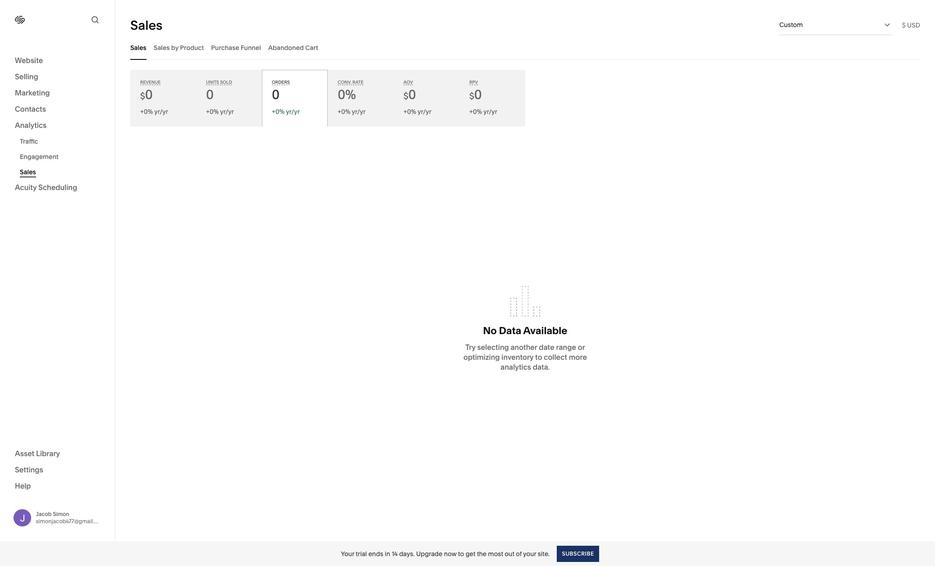 Task type: vqa. For each thing, say whether or not it's contained in the screenshot.


Task type: describe. For each thing, give the bounding box(es) containing it.
conv.
[[338, 80, 352, 85]]

$ left usd
[[902, 21, 906, 29]]

settings
[[15, 466, 43, 475]]

0% inside units sold 0 0% yr/yr
[[210, 108, 219, 116]]

available
[[523, 325, 568, 337]]

range
[[556, 343, 576, 352]]

abandoned
[[268, 44, 304, 52]]

revenue
[[140, 80, 161, 85]]

get
[[466, 550, 476, 559]]

conv. rate 0%
[[338, 80, 364, 102]]

the
[[477, 550, 487, 559]]

jacob
[[36, 511, 52, 518]]

0% down rpv
[[473, 108, 482, 116]]

custom
[[780, 21, 803, 29]]

data
[[499, 325, 522, 337]]

yr/yr for aov
[[418, 108, 432, 116]]

optimizing
[[464, 353, 500, 362]]

acuity scheduling link
[[15, 183, 100, 193]]

date
[[539, 343, 555, 352]]

trial
[[356, 550, 367, 559]]

collect
[[544, 353, 567, 362]]

sales by product
[[154, 44, 204, 52]]

try
[[466, 343, 476, 352]]

14
[[392, 550, 398, 559]]

scheduling
[[38, 183, 77, 192]]

purchase
[[211, 44, 239, 52]]

website
[[15, 56, 43, 65]]

sales button
[[130, 35, 146, 60]]

purchase funnel
[[211, 44, 261, 52]]

acuity
[[15, 183, 37, 192]]

$ usd
[[902, 21, 921, 29]]

yr/yr inside units sold 0 0% yr/yr
[[220, 108, 234, 116]]

cart
[[305, 44, 318, 52]]

marketing link
[[15, 88, 100, 99]]

upgrade
[[416, 550, 443, 559]]

website link
[[15, 55, 100, 66]]

$ for aov
[[404, 91, 409, 101]]

engagement link
[[20, 149, 105, 165]]

selling link
[[15, 72, 100, 83]]

out
[[505, 550, 515, 559]]

0% down revenue
[[144, 108, 153, 116]]

yr/yr for revenue
[[154, 108, 168, 116]]

traffic link
[[20, 134, 105, 149]]

yr/yr inside orders 0 0% yr/yr
[[286, 108, 300, 116]]

0% down conv. rate 0%
[[341, 108, 351, 116]]

sales link
[[20, 165, 105, 180]]

rpv
[[470, 80, 478, 85]]

traffic
[[20, 138, 38, 146]]

asset
[[15, 449, 34, 458]]

yr/yr for rpv
[[484, 108, 497, 116]]

your
[[523, 550, 536, 559]]

analytics
[[15, 121, 47, 130]]

0% yr/yr for conv. rate
[[341, 108, 366, 116]]

0 for revenue
[[145, 87, 153, 102]]

selecting
[[477, 343, 509, 352]]

or
[[578, 343, 585, 352]]

0% inside orders 0 0% yr/yr
[[276, 108, 285, 116]]

subscribe
[[562, 551, 594, 558]]

simon
[[53, 511, 69, 518]]

library
[[36, 449, 60, 458]]

0 inside orders 0 0% yr/yr
[[272, 87, 280, 102]]

contacts
[[15, 105, 46, 114]]

another
[[511, 343, 537, 352]]

orders 0 0% yr/yr
[[272, 80, 300, 116]]

subscribe button
[[557, 546, 599, 563]]



Task type: locate. For each thing, give the bounding box(es) containing it.
in
[[385, 550, 390, 559]]

5 yr/yr from the left
[[418, 108, 432, 116]]

$ for rpv
[[470, 91, 474, 101]]

1 yr/yr from the left
[[154, 108, 168, 116]]

0% yr/yr
[[144, 108, 168, 116], [341, 108, 366, 116], [407, 108, 432, 116], [473, 108, 497, 116]]

more
[[569, 353, 587, 362]]

0% yr/yr down aov
[[407, 108, 432, 116]]

help link
[[15, 481, 31, 491]]

$
[[902, 21, 906, 29], [140, 91, 145, 101], [404, 91, 409, 101], [470, 91, 474, 101]]

help
[[15, 482, 31, 491]]

$ 0 down aov
[[404, 87, 416, 102]]

abandoned cart
[[268, 44, 318, 52]]

site.
[[538, 550, 550, 559]]

0 down rpv
[[474, 87, 482, 102]]

5 0 from the left
[[474, 87, 482, 102]]

rate
[[353, 80, 364, 85]]

0% down orders
[[276, 108, 285, 116]]

aov
[[404, 80, 413, 85]]

$ 0 for revenue
[[140, 87, 153, 102]]

units sold 0 0% yr/yr
[[206, 80, 234, 116]]

to left get
[[458, 550, 464, 559]]

0% yr/yr down revenue
[[144, 108, 168, 116]]

jacob simon simonjacob477@gmail.com
[[36, 511, 106, 525]]

simonjacob477@gmail.com
[[36, 519, 106, 525]]

1 horizontal spatial $ 0
[[404, 87, 416, 102]]

0 for rpv
[[474, 87, 482, 102]]

product
[[180, 44, 204, 52]]

usd
[[907, 21, 921, 29]]

acuity scheduling
[[15, 183, 77, 192]]

orders
[[272, 80, 290, 85]]

$ down revenue
[[140, 91, 145, 101]]

no
[[483, 325, 497, 337]]

0% yr/yr down conv. rate 0%
[[341, 108, 366, 116]]

$ 0 for aov
[[404, 87, 416, 102]]

sales inside button
[[154, 44, 170, 52]]

0 horizontal spatial to
[[458, 550, 464, 559]]

0% inside conv. rate 0%
[[338, 87, 356, 102]]

2 yr/yr from the left
[[220, 108, 234, 116]]

2 0 from the left
[[206, 87, 214, 102]]

3 yr/yr from the left
[[286, 108, 300, 116]]

custom button
[[780, 15, 892, 35]]

0% down units
[[210, 108, 219, 116]]

units
[[206, 80, 219, 85]]

$ 0 down rpv
[[470, 87, 482, 102]]

0 vertical spatial to
[[535, 353, 542, 362]]

0 for aov
[[409, 87, 416, 102]]

1 vertical spatial to
[[458, 550, 464, 559]]

0 horizontal spatial $ 0
[[140, 87, 153, 102]]

ends
[[369, 550, 383, 559]]

0
[[145, 87, 153, 102], [206, 87, 214, 102], [272, 87, 280, 102], [409, 87, 416, 102], [474, 87, 482, 102]]

0% yr/yr for revenue
[[144, 108, 168, 116]]

sales
[[130, 17, 163, 33], [130, 44, 146, 52], [154, 44, 170, 52], [20, 168, 36, 176]]

data.
[[533, 363, 550, 372]]

3 0% yr/yr from the left
[[407, 108, 432, 116]]

most
[[488, 550, 503, 559]]

4 0 from the left
[[409, 87, 416, 102]]

to for inventory
[[535, 353, 542, 362]]

marketing
[[15, 88, 50, 97]]

your
[[341, 550, 354, 559]]

1 $ 0 from the left
[[140, 87, 153, 102]]

tab list
[[130, 35, 921, 60]]

4 yr/yr from the left
[[352, 108, 366, 116]]

inventory
[[502, 353, 534, 362]]

0% down conv.
[[338, 87, 356, 102]]

2 0% yr/yr from the left
[[341, 108, 366, 116]]

days.
[[399, 550, 415, 559]]

2 horizontal spatial $ 0
[[470, 87, 482, 102]]

3 $ 0 from the left
[[470, 87, 482, 102]]

by
[[171, 44, 179, 52]]

0% yr/yr for rpv
[[473, 108, 497, 116]]

your trial ends in 14 days. upgrade now to get the most out of your site.
[[341, 550, 550, 559]]

of
[[516, 550, 522, 559]]

analytics
[[501, 363, 531, 372]]

abandoned cart button
[[268, 35, 318, 60]]

2 $ 0 from the left
[[404, 87, 416, 102]]

try selecting another date range or optimizing inventory to collect more analytics data.
[[464, 343, 587, 372]]

0 down revenue
[[145, 87, 153, 102]]

3 0 from the left
[[272, 87, 280, 102]]

to for now
[[458, 550, 464, 559]]

0 down units
[[206, 87, 214, 102]]

funnel
[[241, 44, 261, 52]]

no data available
[[483, 325, 568, 337]]

analytics link
[[15, 120, 100, 131]]

asset library
[[15, 449, 60, 458]]

to inside try selecting another date range or optimizing inventory to collect more analytics data.
[[535, 353, 542, 362]]

0% yr/yr for aov
[[407, 108, 432, 116]]

0% yr/yr down rpv
[[473, 108, 497, 116]]

to up data.
[[535, 353, 542, 362]]

$ 0
[[140, 87, 153, 102], [404, 87, 416, 102], [470, 87, 482, 102]]

0 down aov
[[409, 87, 416, 102]]

1 0 from the left
[[145, 87, 153, 102]]

0 inside units sold 0 0% yr/yr
[[206, 87, 214, 102]]

now
[[444, 550, 457, 559]]

$ 0 down revenue
[[140, 87, 153, 102]]

yr/yr for conv. rate
[[352, 108, 366, 116]]

0%
[[338, 87, 356, 102], [144, 108, 153, 116], [210, 108, 219, 116], [276, 108, 285, 116], [341, 108, 351, 116], [407, 108, 416, 116], [473, 108, 482, 116]]

$ 0 for rpv
[[470, 87, 482, 102]]

$ down aov
[[404, 91, 409, 101]]

engagement
[[20, 153, 58, 161]]

yr/yr
[[154, 108, 168, 116], [220, 108, 234, 116], [286, 108, 300, 116], [352, 108, 366, 116], [418, 108, 432, 116], [484, 108, 497, 116]]

asset library link
[[15, 449, 100, 460]]

purchase funnel button
[[211, 35, 261, 60]]

$ down rpv
[[470, 91, 474, 101]]

4 0% yr/yr from the left
[[473, 108, 497, 116]]

sales by product button
[[154, 35, 204, 60]]

0 down orders
[[272, 87, 280, 102]]

contacts link
[[15, 104, 100, 115]]

to
[[535, 353, 542, 362], [458, 550, 464, 559]]

$ for revenue
[[140, 91, 145, 101]]

selling
[[15, 72, 38, 81]]

sold
[[220, 80, 232, 85]]

6 yr/yr from the left
[[484, 108, 497, 116]]

tab list containing sales
[[130, 35, 921, 60]]

settings link
[[15, 465, 100, 476]]

1 0% yr/yr from the left
[[144, 108, 168, 116]]

0% down aov
[[407, 108, 416, 116]]

1 horizontal spatial to
[[535, 353, 542, 362]]



